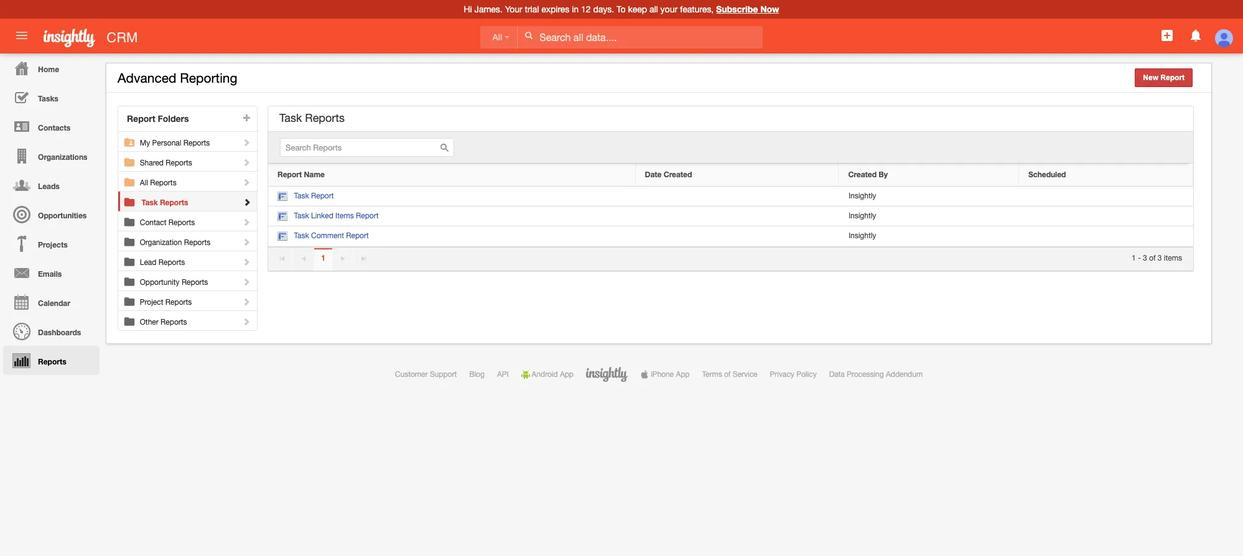 Task type: locate. For each thing, give the bounding box(es) containing it.
row group containing task report
[[268, 187, 1194, 247]]

reports for project reports link
[[166, 298, 192, 307]]

chevron right image
[[242, 218, 251, 227], [242, 278, 251, 286], [242, 298, 251, 306]]

task linked items report
[[294, 212, 379, 221]]

created left the by at the right top
[[849, 170, 877, 179]]

home link
[[3, 54, 100, 83]]

blog
[[470, 370, 485, 379]]

0 vertical spatial all
[[493, 32, 502, 42]]

insightly cell for report
[[840, 227, 1020, 247]]

cell
[[636, 187, 840, 207], [1020, 187, 1194, 207], [636, 207, 840, 227], [1020, 207, 1194, 227], [636, 227, 840, 247], [1020, 227, 1194, 247]]

addendum
[[887, 370, 923, 379]]

now
[[761, 4, 780, 14]]

created right date
[[664, 170, 693, 179]]

task for the task linked items report link
[[294, 212, 309, 221]]

name
[[304, 170, 325, 179]]

1 chevron right image from the top
[[242, 138, 251, 147]]

your
[[661, 4, 678, 14]]

advanced reporting
[[118, 70, 238, 85]]

api link
[[497, 370, 509, 379]]

row containing task linked items report
[[268, 207, 1194, 227]]

james.
[[475, 4, 503, 14]]

customer
[[395, 370, 428, 379]]

report folders
[[127, 113, 189, 124]]

all
[[493, 32, 502, 42], [140, 179, 148, 187]]

created
[[664, 170, 693, 179], [849, 170, 877, 179]]

other reports
[[140, 318, 187, 327]]

reports up project reports link
[[182, 278, 208, 287]]

app
[[560, 370, 574, 379], [676, 370, 690, 379]]

chevron right image
[[242, 138, 251, 147], [242, 158, 251, 167], [242, 178, 251, 187], [243, 198, 251, 207], [242, 238, 251, 247], [242, 258, 251, 266], [242, 318, 251, 326]]

personal
[[152, 139, 181, 148]]

chevron right image for organization reports
[[242, 238, 251, 247]]

1 for 1 - 3 of 3 items
[[1133, 254, 1137, 262]]

app right the android at bottom left
[[560, 370, 574, 379]]

1 chevron right image from the top
[[242, 218, 251, 227]]

terms
[[703, 370, 723, 379]]

3 insightly from the top
[[849, 232, 877, 241]]

task reports up name
[[280, 111, 345, 125]]

api
[[497, 370, 509, 379]]

app for iphone app
[[676, 370, 690, 379]]

grid containing report name
[[268, 164, 1194, 247]]

reports down shared reports
[[150, 179, 177, 187]]

chevron right image inside opportunity reports link
[[242, 278, 251, 286]]

insightly cell
[[840, 187, 1020, 207], [840, 207, 1020, 227], [840, 227, 1020, 247]]

all down shared
[[140, 179, 148, 187]]

reports down project reports
[[161, 318, 187, 327]]

chevron right image up other reports link
[[242, 298, 251, 306]]

by
[[879, 170, 888, 179]]

processing
[[847, 370, 884, 379]]

5 chevron right image from the top
[[242, 238, 251, 247]]

my personal reports
[[140, 139, 210, 148]]

reports for opportunity reports link
[[182, 278, 208, 287]]

chevron right image up project reports link
[[242, 278, 251, 286]]

task report link
[[278, 192, 334, 202]]

reports for other reports link
[[161, 318, 187, 327]]

report inside new report link
[[1161, 73, 1185, 82]]

1 vertical spatial all
[[140, 179, 148, 187]]

new report link
[[1136, 68, 1194, 87]]

privacy policy
[[770, 370, 817, 379]]

reports up opportunity reports
[[159, 258, 185, 267]]

chevron right image inside the lead reports link
[[242, 258, 251, 266]]

2 row from the top
[[268, 187, 1194, 207]]

3 chevron right image from the top
[[242, 298, 251, 306]]

0 horizontal spatial app
[[560, 370, 574, 379]]

report up linked on the top left of page
[[311, 192, 334, 200]]

chevron right image inside contact reports link
[[242, 218, 251, 227]]

contact reports link
[[140, 212, 252, 227]]

terms of service link
[[703, 370, 758, 379]]

scheduled link
[[1029, 170, 1184, 180]]

1 inside button
[[321, 253, 326, 263]]

1 horizontal spatial created
[[849, 170, 877, 179]]

reports up the lead reports link
[[184, 238, 211, 247]]

projects
[[38, 240, 68, 250]]

1 vertical spatial chevron right image
[[242, 278, 251, 286]]

chevron right image inside the shared reports link
[[242, 158, 251, 167]]

chevron right image inside organization reports link
[[242, 238, 251, 247]]

3 left items
[[1159, 254, 1163, 262]]

1 for 1
[[321, 253, 326, 263]]

row group
[[268, 187, 1194, 247]]

all for all
[[493, 32, 502, 42]]

reports link
[[3, 346, 100, 375]]

report inside "report name" link
[[278, 170, 302, 179]]

report
[[1161, 73, 1185, 82], [127, 113, 155, 124], [278, 170, 302, 179], [311, 192, 334, 200], [356, 212, 379, 221], [346, 232, 369, 241]]

reports down opportunity reports
[[166, 298, 192, 307]]

0 horizontal spatial task reports
[[142, 198, 188, 207]]

2 created from the left
[[849, 170, 877, 179]]

1 horizontal spatial 1
[[1133, 254, 1137, 262]]

reporting
[[180, 70, 238, 85]]

task reports up contact reports
[[142, 198, 188, 207]]

dashboards link
[[3, 317, 100, 346]]

row
[[268, 164, 1194, 187], [268, 187, 1194, 207], [268, 207, 1194, 227], [268, 227, 1194, 247]]

3 chevron right image from the top
[[242, 178, 251, 187]]

support
[[430, 370, 457, 379]]

4 row from the top
[[268, 227, 1194, 247]]

0 vertical spatial of
[[1150, 254, 1156, 262]]

emails link
[[3, 258, 100, 288]]

reports up contact reports
[[160, 198, 188, 207]]

1 horizontal spatial of
[[1150, 254, 1156, 262]]

organizations link
[[3, 141, 100, 171]]

2 app from the left
[[676, 370, 690, 379]]

row containing task comment report
[[268, 227, 1194, 247]]

1 horizontal spatial all
[[493, 32, 502, 42]]

report left name
[[278, 170, 302, 179]]

all
[[650, 4, 659, 14]]

emails
[[38, 270, 62, 279]]

organizations
[[38, 153, 87, 162]]

1 insightly cell from the top
[[840, 187, 1020, 207]]

app right iphone
[[676, 370, 690, 379]]

project
[[140, 298, 163, 307]]

chevron right image up organization reports link
[[242, 218, 251, 227]]

0 horizontal spatial 3
[[1144, 254, 1148, 262]]

0 vertical spatial chevron right image
[[242, 218, 251, 227]]

contacts
[[38, 123, 70, 133]]

your
[[505, 4, 523, 14]]

1 app from the left
[[560, 370, 574, 379]]

all for all reports
[[140, 179, 148, 187]]

of
[[1150, 254, 1156, 262], [725, 370, 731, 379]]

task linked items report link
[[278, 212, 379, 222]]

reports for contact reports link
[[169, 219, 195, 227]]

organization reports link
[[140, 232, 252, 247]]

1 1 from the left
[[321, 253, 326, 263]]

3 row from the top
[[268, 207, 1194, 227]]

calendar
[[38, 299, 70, 308]]

created by link
[[849, 170, 1010, 180]]

all down james. on the left top
[[493, 32, 502, 42]]

reports up the shared reports link
[[184, 139, 210, 148]]

chevron right image for all reports
[[242, 178, 251, 187]]

0 vertical spatial insightly
[[849, 192, 877, 200]]

0 horizontal spatial 1
[[321, 253, 326, 263]]

report right items on the top left
[[356, 212, 379, 221]]

2 1 from the left
[[1133, 254, 1137, 262]]

chevron right image for my personal reports
[[242, 138, 251, 147]]

2 vertical spatial insightly
[[849, 232, 877, 241]]

1 horizontal spatial 3
[[1159, 254, 1163, 262]]

row containing task report
[[268, 187, 1194, 207]]

chevron right image inside 'all reports' link
[[242, 178, 251, 187]]

chevron right image inside project reports link
[[242, 298, 251, 306]]

6 chevron right image from the top
[[242, 258, 251, 266]]

0 horizontal spatial created
[[664, 170, 693, 179]]

report up my
[[127, 113, 155, 124]]

reports down my personal reports
[[166, 159, 192, 167]]

iphone
[[651, 370, 674, 379]]

3 right - on the right of page
[[1144, 254, 1148, 262]]

report right new
[[1161, 73, 1185, 82]]

task down 'task report' link
[[294, 212, 309, 221]]

all reports
[[140, 179, 177, 187]]

report name link
[[278, 170, 626, 180]]

of right - on the right of page
[[1150, 254, 1156, 262]]

report down items on the top left
[[346, 232, 369, 241]]

features,
[[680, 4, 714, 14]]

2 vertical spatial chevron right image
[[242, 298, 251, 306]]

navigation
[[0, 54, 100, 375]]

Search Reports text field
[[280, 138, 454, 157]]

opportunity reports link
[[140, 271, 252, 287]]

1 left - on the right of page
[[1133, 254, 1137, 262]]

chevron right image inside other reports link
[[242, 318, 251, 326]]

0 horizontal spatial all
[[140, 179, 148, 187]]

2 chevron right image from the top
[[242, 278, 251, 286]]

2 insightly from the top
[[849, 212, 877, 221]]

task
[[280, 111, 302, 125], [294, 192, 309, 200], [142, 198, 158, 207], [294, 212, 309, 221], [294, 232, 309, 241]]

0 horizontal spatial of
[[725, 370, 731, 379]]

7 chevron right image from the top
[[242, 318, 251, 326]]

4 chevron right image from the top
[[243, 198, 251, 207]]

1 row from the top
[[268, 164, 1194, 187]]

Search all data.... text field
[[518, 26, 763, 48]]

1 horizontal spatial app
[[676, 370, 690, 379]]

of right 'terms'
[[725, 370, 731, 379]]

other
[[140, 318, 159, 327]]

1 vertical spatial task reports
[[142, 198, 188, 207]]

chevron right image inside my personal reports "link"
[[242, 138, 251, 147]]

chevron right image inside task reports link
[[243, 198, 251, 207]]

1 vertical spatial of
[[725, 370, 731, 379]]

all reports link
[[140, 172, 252, 187]]

1 - 3 of 3 items
[[1133, 254, 1183, 262]]

task down report name
[[294, 192, 309, 200]]

grid
[[268, 164, 1194, 247]]

project reports link
[[140, 291, 252, 307]]

reports
[[305, 111, 345, 125], [184, 139, 210, 148], [166, 159, 192, 167], [150, 179, 177, 187], [160, 198, 188, 207], [169, 219, 195, 227], [184, 238, 211, 247], [159, 258, 185, 267], [182, 278, 208, 287], [166, 298, 192, 307], [161, 318, 187, 327], [38, 357, 66, 367]]

2 chevron right image from the top
[[242, 158, 251, 167]]

organization reports
[[140, 238, 211, 247]]

2 insightly cell from the top
[[840, 207, 1020, 227]]

0 vertical spatial task reports
[[280, 111, 345, 125]]

android app
[[532, 370, 574, 379]]

task left comment
[[294, 232, 309, 241]]

reports down dashboards
[[38, 357, 66, 367]]

3 insightly cell from the top
[[840, 227, 1020, 247]]

1
[[321, 253, 326, 263], [1133, 254, 1137, 262]]

reports up organization reports at the top left
[[169, 219, 195, 227]]

1 down task comment report link
[[321, 253, 326, 263]]

1 vertical spatial insightly
[[849, 212, 877, 221]]

lead
[[140, 258, 157, 267]]

reports for the shared reports link
[[166, 159, 192, 167]]



Task type: vqa. For each thing, say whether or not it's contained in the screenshot.
days.
yes



Task type: describe. For each thing, give the bounding box(es) containing it.
insightly for report
[[849, 232, 877, 241]]

plus image
[[243, 113, 252, 122]]

notifications image
[[1189, 28, 1204, 43]]

lead reports link
[[140, 252, 252, 267]]

chevron right image for contact reports
[[242, 218, 251, 227]]

1 created from the left
[[664, 170, 693, 179]]

task for 'task report' link
[[294, 192, 309, 200]]

advanced
[[118, 70, 177, 85]]

task report
[[294, 192, 334, 200]]

home
[[38, 65, 59, 74]]

iphone app link
[[641, 370, 690, 379]]

data processing addendum
[[830, 370, 923, 379]]

items
[[1165, 254, 1183, 262]]

linked
[[311, 212, 334, 221]]

task comment report link
[[278, 232, 369, 242]]

shared
[[140, 159, 164, 167]]

report name
[[278, 170, 325, 179]]

reports inside "link"
[[184, 139, 210, 148]]

app for android app
[[560, 370, 574, 379]]

calendar link
[[3, 288, 100, 317]]

folders
[[158, 113, 189, 124]]

task up contact on the left top of the page
[[142, 198, 158, 207]]

expires
[[542, 4, 570, 14]]

task comment report
[[294, 232, 369, 241]]

opportunity
[[140, 278, 180, 287]]

reports up search reports text field
[[305, 111, 345, 125]]

report inside task comment report link
[[346, 232, 369, 241]]

privacy policy link
[[770, 370, 817, 379]]

chevron right image for opportunity reports
[[242, 278, 251, 286]]

data processing addendum link
[[830, 370, 923, 379]]

-
[[1139, 254, 1142, 262]]

1 button
[[314, 248, 333, 272]]

report inside 'task report' link
[[311, 192, 334, 200]]

android app link
[[521, 370, 574, 379]]

items
[[336, 212, 354, 221]]

hi
[[464, 4, 472, 14]]

chevron right image for other reports
[[242, 318, 251, 326]]

in
[[572, 4, 579, 14]]

reports for the lead reports link
[[159, 258, 185, 267]]

report inside the task linked items report link
[[356, 212, 379, 221]]

date created link
[[645, 170, 830, 180]]

my personal reports link
[[140, 132, 252, 148]]

privacy
[[770, 370, 795, 379]]

1 insightly from the top
[[849, 192, 877, 200]]

customer support
[[395, 370, 457, 379]]

blog link
[[470, 370, 485, 379]]

new report
[[1144, 73, 1185, 82]]

2 3 from the left
[[1159, 254, 1163, 262]]

lead reports
[[140, 258, 185, 267]]

shared reports link
[[140, 152, 252, 167]]

new
[[1144, 73, 1159, 82]]

customer support link
[[395, 370, 457, 379]]

service
[[733, 370, 758, 379]]

terms of service
[[703, 370, 758, 379]]

leads
[[38, 182, 60, 191]]

android
[[532, 370, 558, 379]]

chevron right image for shared reports
[[242, 158, 251, 167]]

leads link
[[3, 171, 100, 200]]

white image
[[525, 31, 534, 40]]

trial
[[525, 4, 539, 14]]

subscribe
[[717, 4, 758, 14]]

reports for task reports link
[[160, 198, 188, 207]]

dashboards
[[38, 328, 81, 337]]

insightly for items
[[849, 212, 877, 221]]

keep
[[628, 4, 648, 14]]

task reports link
[[142, 192, 253, 207]]

contacts link
[[3, 112, 100, 141]]

insightly cell for items
[[840, 207, 1020, 227]]

task right plus icon
[[280, 111, 302, 125]]

reports for 'all reports' link
[[150, 179, 177, 187]]

row containing report name
[[268, 164, 1194, 187]]

date
[[645, 170, 662, 179]]

1 horizontal spatial task reports
[[280, 111, 345, 125]]

shared reports
[[140, 159, 192, 167]]

1 3 from the left
[[1144, 254, 1148, 262]]

chevron right image for task reports
[[243, 198, 251, 207]]

chevron right image for lead reports
[[242, 258, 251, 266]]

crm
[[107, 30, 138, 45]]

projects link
[[3, 229, 100, 258]]

navigation containing home
[[0, 54, 100, 375]]

created by
[[849, 170, 888, 179]]

all link
[[480, 26, 518, 48]]

12
[[582, 4, 591, 14]]

tasks
[[38, 94, 58, 103]]

policy
[[797, 370, 817, 379]]

iphone app
[[651, 370, 690, 379]]

chevron right image for project reports
[[242, 298, 251, 306]]

task for task comment report link
[[294, 232, 309, 241]]

opportunities link
[[3, 200, 100, 229]]

reports inside navigation
[[38, 357, 66, 367]]

opportunities
[[38, 211, 87, 220]]

days.
[[594, 4, 615, 14]]

tasks link
[[3, 83, 100, 112]]

contact reports
[[140, 219, 195, 227]]

reports for organization reports link
[[184, 238, 211, 247]]

data
[[830, 370, 845, 379]]

date created
[[645, 170, 693, 179]]

my
[[140, 139, 150, 148]]

contact
[[140, 219, 167, 227]]

scheduled
[[1029, 170, 1067, 179]]

project reports
[[140, 298, 192, 307]]



